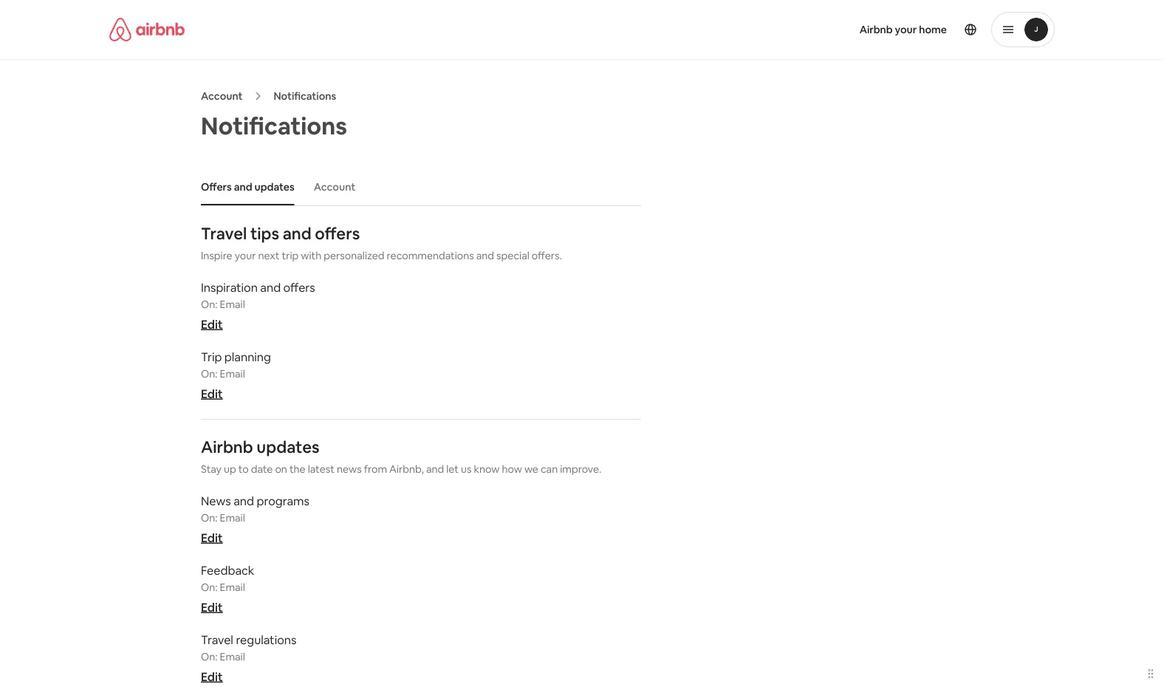 Task type: describe. For each thing, give the bounding box(es) containing it.
stay
[[201, 463, 222, 476]]

your inside 'travel tips and offers inspire your next trip with personalized recommendations and special offers.'
[[235, 249, 256, 262]]

on: inside news and programs on: email edit
[[201, 511, 218, 525]]

account for account link
[[201, 89, 243, 103]]

can
[[541, 463, 558, 476]]

offers inside 'travel tips and offers inspire your next trip with personalized recommendations and special offers.'
[[315, 223, 360, 244]]

latest
[[308, 463, 335, 476]]

airbnb your home link
[[851, 14, 956, 45]]

updates inside offers and updates button
[[255, 180, 295, 194]]

how
[[502, 463, 522, 476]]

edit button for feedback
[[201, 600, 223, 615]]

from
[[364, 463, 387, 476]]

1 vertical spatial notifications
[[201, 110, 347, 141]]

airbnb for your
[[860, 23, 893, 36]]

home
[[920, 23, 947, 36]]

and inside airbnb updates stay up to date on the latest news from airbnb, and let us know how we can improve.
[[426, 463, 444, 476]]

offers and updates tab panel
[[201, 223, 641, 687]]

updates inside airbnb updates stay up to date on the latest news from airbnb, and let us know how we can improve.
[[257, 436, 320, 457]]

recommendations
[[387, 249, 474, 262]]

on
[[275, 463, 287, 476]]

edit inside trip planning on: email edit
[[201, 386, 223, 401]]

trip
[[282, 249, 299, 262]]

inspiration
[[201, 280, 258, 295]]

notifications element
[[194, 169, 641, 687]]

travel tips and offers inspire your next trip with personalized recommendations and special offers.
[[201, 223, 562, 262]]

airbnb for updates
[[201, 436, 253, 457]]

edit inside feedback on: email edit
[[201, 600, 223, 615]]

offers
[[201, 180, 232, 194]]

news and programs on: email edit
[[201, 493, 310, 545]]

edit inside news and programs on: email edit
[[201, 530, 223, 545]]

edit button for trip
[[201, 386, 223, 401]]

let
[[447, 463, 459, 476]]

programs
[[257, 493, 310, 508]]

on: inside travel regulations on: email edit
[[201, 650, 218, 664]]

edit inside inspiration and offers on: email edit
[[201, 317, 223, 332]]

offers and updates
[[201, 180, 295, 194]]

your inside airbnb your home link
[[895, 23, 917, 36]]

edit button for inspiration
[[201, 317, 223, 332]]

offers and updates button
[[194, 173, 302, 201]]

news
[[201, 493, 231, 508]]



Task type: locate. For each thing, give the bounding box(es) containing it.
special
[[497, 249, 530, 262]]

edit
[[201, 317, 223, 332], [201, 386, 223, 401], [201, 530, 223, 545], [201, 600, 223, 615], [201, 669, 223, 684]]

to
[[238, 463, 249, 476]]

we
[[525, 463, 539, 476]]

2 on: from the top
[[201, 367, 218, 381]]

and left let
[[426, 463, 444, 476]]

offers
[[315, 223, 360, 244], [284, 280, 315, 295]]

travel for regulations
[[201, 632, 233, 647]]

email inside trip planning on: email edit
[[220, 367, 245, 381]]

inspiration and offers on: email edit
[[201, 280, 315, 332]]

date
[[251, 463, 273, 476]]

5 edit button from the top
[[201, 669, 223, 684]]

0 vertical spatial account
[[201, 89, 243, 103]]

4 edit button from the top
[[201, 600, 223, 615]]

2 edit from the top
[[201, 386, 223, 401]]

4 on: from the top
[[201, 581, 218, 594]]

edit button
[[201, 317, 223, 332], [201, 386, 223, 401], [201, 530, 223, 545], [201, 600, 223, 615], [201, 669, 223, 684]]

profile element
[[600, 0, 1055, 59]]

1 vertical spatial airbnb
[[201, 436, 253, 457]]

email down regulations
[[220, 650, 245, 664]]

on: down inspiration
[[201, 298, 218, 311]]

notifications
[[274, 89, 336, 103], [201, 110, 347, 141]]

feedback on: email edit
[[201, 563, 254, 615]]

travel for tips
[[201, 223, 247, 244]]

email inside feedback on: email edit
[[220, 581, 245, 594]]

email down news in the left bottom of the page
[[220, 511, 245, 525]]

account
[[201, 89, 243, 103], [314, 180, 356, 194]]

1 vertical spatial your
[[235, 249, 256, 262]]

1 horizontal spatial airbnb
[[860, 23, 893, 36]]

4 edit from the top
[[201, 600, 223, 615]]

4 email from the top
[[220, 581, 245, 594]]

your left home
[[895, 23, 917, 36]]

edit button for travel
[[201, 669, 223, 684]]

tab list
[[194, 169, 641, 205]]

airbnb,
[[390, 463, 424, 476]]

and
[[234, 180, 252, 194], [283, 223, 312, 244], [477, 249, 494, 262], [260, 280, 281, 295], [426, 463, 444, 476], [234, 493, 254, 508]]

1 travel from the top
[[201, 223, 247, 244]]

1 vertical spatial travel
[[201, 632, 233, 647]]

and right news in the left bottom of the page
[[234, 493, 254, 508]]

account link
[[201, 89, 243, 103]]

news
[[337, 463, 362, 476]]

0 horizontal spatial your
[[235, 249, 256, 262]]

on: down "feedback" on the left of the page
[[201, 581, 218, 594]]

airbnb your home
[[860, 23, 947, 36]]

email inside news and programs on: email edit
[[220, 511, 245, 525]]

offers up personalized on the left of the page
[[315, 223, 360, 244]]

1 on: from the top
[[201, 298, 218, 311]]

on: down news in the left bottom of the page
[[201, 511, 218, 525]]

airbnb inside 'profile' element
[[860, 23, 893, 36]]

3 on: from the top
[[201, 511, 218, 525]]

trip
[[201, 349, 222, 364]]

account for account button
[[314, 180, 356, 194]]

tab list containing offers and updates
[[194, 169, 641, 205]]

offers inside inspiration and offers on: email edit
[[284, 280, 315, 295]]

airbnb left home
[[860, 23, 893, 36]]

3 edit button from the top
[[201, 530, 223, 545]]

improve.
[[560, 463, 602, 476]]

know
[[474, 463, 500, 476]]

0 vertical spatial your
[[895, 23, 917, 36]]

edit button for news
[[201, 530, 223, 545]]

email
[[220, 298, 245, 311], [220, 367, 245, 381], [220, 511, 245, 525], [220, 581, 245, 594], [220, 650, 245, 664]]

1 horizontal spatial account
[[314, 180, 356, 194]]

email inside inspiration and offers on: email edit
[[220, 298, 245, 311]]

and down next
[[260, 280, 281, 295]]

2 travel from the top
[[201, 632, 233, 647]]

and up trip
[[283, 223, 312, 244]]

0 vertical spatial offers
[[315, 223, 360, 244]]

travel inside 'travel tips and offers inspire your next trip with personalized recommendations and special offers.'
[[201, 223, 247, 244]]

travel
[[201, 223, 247, 244], [201, 632, 233, 647]]

and right the offers
[[234, 180, 252, 194]]

your left next
[[235, 249, 256, 262]]

the
[[290, 463, 306, 476]]

offers.
[[532, 249, 562, 262]]

2 email from the top
[[220, 367, 245, 381]]

airbnb
[[860, 23, 893, 36], [201, 436, 253, 457]]

5 edit from the top
[[201, 669, 223, 684]]

regulations
[[236, 632, 297, 647]]

edit inside travel regulations on: email edit
[[201, 669, 223, 684]]

your
[[895, 23, 917, 36], [235, 249, 256, 262]]

airbnb updates stay up to date on the latest news from airbnb, and let us know how we can improve.
[[201, 436, 602, 476]]

email inside travel regulations on: email edit
[[220, 650, 245, 664]]

feedback
[[201, 563, 254, 578]]

0 vertical spatial updates
[[255, 180, 295, 194]]

3 email from the top
[[220, 511, 245, 525]]

tips
[[250, 223, 279, 244]]

5 email from the top
[[220, 650, 245, 664]]

on: inside inspiration and offers on: email edit
[[201, 298, 218, 311]]

1 vertical spatial updates
[[257, 436, 320, 457]]

travel left regulations
[[201, 632, 233, 647]]

email down inspiration
[[220, 298, 245, 311]]

updates up tips
[[255, 180, 295, 194]]

and inside news and programs on: email edit
[[234, 493, 254, 508]]

1 email from the top
[[220, 298, 245, 311]]

account button
[[306, 173, 363, 201]]

5 on: from the top
[[201, 650, 218, 664]]

on: down feedback on: email edit
[[201, 650, 218, 664]]

and inside button
[[234, 180, 252, 194]]

email down "feedback" on the left of the page
[[220, 581, 245, 594]]

and left special
[[477, 249, 494, 262]]

travel regulations on: email edit
[[201, 632, 297, 684]]

on:
[[201, 298, 218, 311], [201, 367, 218, 381], [201, 511, 218, 525], [201, 581, 218, 594], [201, 650, 218, 664]]

us
[[461, 463, 472, 476]]

on: inside trip planning on: email edit
[[201, 367, 218, 381]]

travel inside travel regulations on: email edit
[[201, 632, 233, 647]]

0 vertical spatial travel
[[201, 223, 247, 244]]

3 edit from the top
[[201, 530, 223, 545]]

0 vertical spatial notifications
[[274, 89, 336, 103]]

planning
[[225, 349, 271, 364]]

2 edit button from the top
[[201, 386, 223, 401]]

1 edit from the top
[[201, 317, 223, 332]]

inspire
[[201, 249, 233, 262]]

offers down trip
[[284, 280, 315, 295]]

0 vertical spatial airbnb
[[860, 23, 893, 36]]

and inside inspiration and offers on: email edit
[[260, 280, 281, 295]]

trip planning on: email edit
[[201, 349, 271, 401]]

1 vertical spatial offers
[[284, 280, 315, 295]]

on: down trip
[[201, 367, 218, 381]]

1 horizontal spatial your
[[895, 23, 917, 36]]

0 horizontal spatial account
[[201, 89, 243, 103]]

next
[[258, 249, 280, 262]]

with
[[301, 249, 322, 262]]

1 edit button from the top
[[201, 317, 223, 332]]

updates
[[255, 180, 295, 194], [257, 436, 320, 457]]

personalized
[[324, 249, 385, 262]]

0 horizontal spatial airbnb
[[201, 436, 253, 457]]

updates up "on"
[[257, 436, 320, 457]]

email down planning
[[220, 367, 245, 381]]

up
[[224, 463, 236, 476]]

1 vertical spatial account
[[314, 180, 356, 194]]

airbnb up up
[[201, 436, 253, 457]]

airbnb inside airbnb updates stay up to date on the latest news from airbnb, and let us know how we can improve.
[[201, 436, 253, 457]]

on: inside feedback on: email edit
[[201, 581, 218, 594]]

account inside button
[[314, 180, 356, 194]]

travel up inspire
[[201, 223, 247, 244]]



Task type: vqa. For each thing, say whether or not it's contained in the screenshot.
DATE
yes



